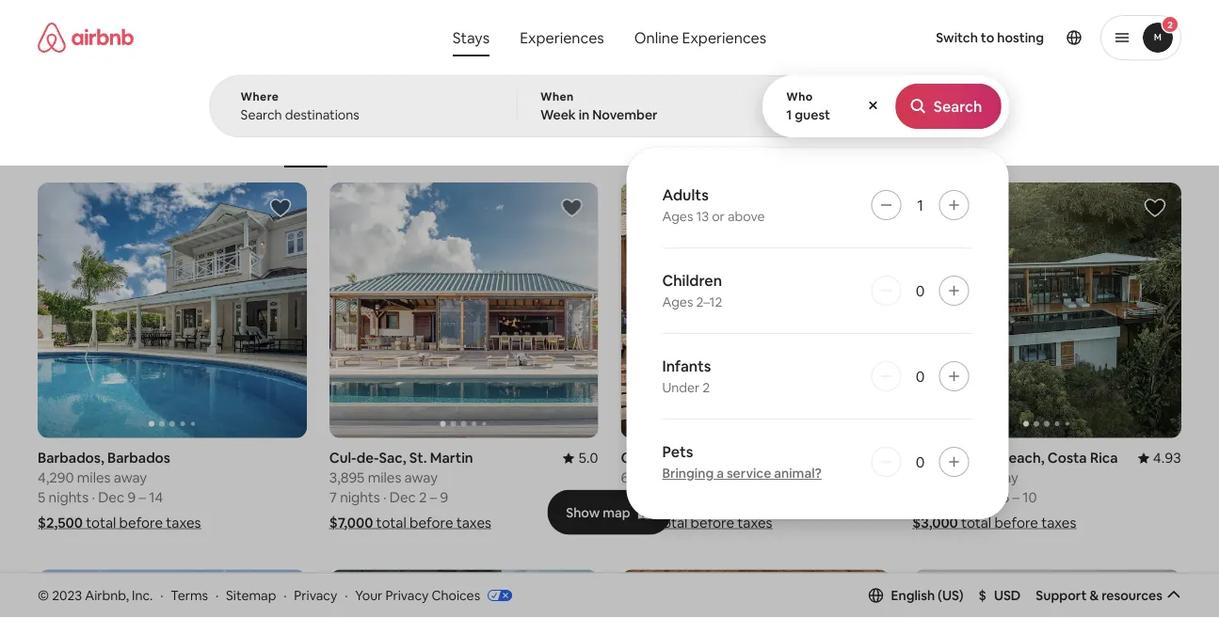 Task type: describe. For each thing, give the bounding box(es) containing it.
· left 'privacy' link
[[284, 587, 287, 604]]

© 2023 airbnb, inc. ·
[[38, 587, 163, 604]]

de-
[[357, 449, 379, 468]]

amazing views
[[611, 139, 691, 154]]

cul-
[[329, 449, 357, 468]]

before inside the cambuí, brazil 6,710 miles away 5 nights $948 total before taxes
[[691, 514, 735, 533]]

none search field containing stays
[[210, 0, 1010, 520]]

support & resources
[[1036, 588, 1163, 605]]

before inside button
[[1057, 123, 1093, 138]]

(us)
[[938, 588, 964, 605]]

before inside barbados, barbados 4,290 miles away 5 nights · dec 9 – 14 $2,500 total before taxes
[[119, 514, 163, 533]]

· left your
[[345, 587, 348, 604]]

views
[[661, 139, 691, 154]]

cul-de-sac, st. martin 3,895 miles away 7 nights · dec 2 – 9 $7,000 total before taxes
[[329, 449, 492, 533]]

experiences inside online experiences link
[[682, 28, 767, 47]]

ages for adults
[[663, 208, 694, 225]]

Where field
[[241, 106, 487, 123]]

3,895
[[329, 469, 365, 487]]

pets
[[663, 442, 694, 462]]

teresa
[[954, 449, 998, 468]]

1 vertical spatial 1
[[918, 195, 924, 215]]

martin
[[430, 449, 473, 468]]

4.99 out of 5 average rating image
[[847, 449, 890, 468]]

profile element
[[798, 0, 1182, 75]]

dec inside barbados, barbados 4,290 miles away 5 nights · dec 9 – 14 $2,500 total before taxes
[[98, 489, 124, 507]]

taxes inside santa teresa beach, costa rica 3,313 miles away nov 5 – 10 $3,000 total before taxes
[[1042, 514, 1077, 533]]

$
[[979, 588, 987, 605]]

stays button
[[438, 19, 505, 57]]

switch to hosting link
[[925, 18, 1056, 57]]

costa
[[1048, 449, 1088, 468]]

who
[[787, 89, 814, 104]]

adults ages 13 or above
[[663, 185, 765, 225]]

online experiences
[[635, 28, 767, 47]]

miles inside cul-de-sac, st. martin 3,895 miles away 7 nights · dec 2 – 9 $7,000 total before taxes
[[368, 469, 402, 487]]

terms link
[[171, 587, 208, 604]]

online experiences link
[[620, 19, 782, 57]]

when week in november
[[541, 89, 658, 123]]

3,313
[[913, 469, 946, 487]]

usd
[[995, 588, 1021, 605]]

– for santa
[[1013, 489, 1020, 507]]

tiny homes
[[816, 139, 876, 154]]

total inside button
[[1030, 123, 1055, 138]]

sitemap
[[226, 587, 276, 604]]

rica
[[1091, 449, 1119, 468]]

pets bringing a service animal?
[[663, 442, 822, 482]]

choices
[[432, 587, 481, 604]]

0 for infants
[[916, 367, 925, 386]]

©
[[38, 587, 49, 604]]

above
[[728, 208, 765, 225]]

guest
[[795, 106, 831, 123]]

away inside barbados, barbados 4,290 miles away 5 nights · dec 9 – 14 $2,500 total before taxes
[[114, 469, 147, 487]]

add to wishlist: santa teresa beach, costa rica image
[[1144, 197, 1167, 219]]

4.99
[[862, 449, 890, 468]]

santa teresa beach, costa rica 3,313 miles away nov 5 – 10 $3,000 total before taxes
[[913, 449, 1119, 533]]

total inside barbados, barbados 4,290 miles away 5 nights · dec 9 – 14 $2,500 total before taxes
[[86, 514, 116, 533]]

experiences button
[[505, 19, 620, 57]]

2 inside cul-de-sac, st. martin 3,895 miles away 7 nights · dec 2 – 9 $7,000 total before taxes
[[419, 489, 427, 507]]

1 inside who 1 guest
[[787, 106, 792, 123]]

$7,000
[[329, 514, 373, 533]]

brazil
[[680, 449, 715, 468]]

away inside santa teresa beach, costa rica 3,313 miles away nov 5 – 10 $3,000 total before taxes
[[986, 469, 1019, 487]]

beach,
[[1001, 449, 1045, 468]]

cambuí,
[[621, 449, 677, 468]]

terms · sitemap · privacy ·
[[171, 587, 348, 604]]

in
[[579, 106, 590, 123]]

adults
[[663, 185, 709, 204]]

add to wishlist: el limón, dominican republic image
[[269, 584, 292, 607]]

4.93
[[1154, 449, 1182, 468]]

10
[[1023, 489, 1038, 507]]

5 for 6,710
[[621, 489, 629, 507]]

2 button
[[1101, 15, 1182, 60]]

$3,000
[[913, 514, 959, 533]]

experiences inside experiences button
[[520, 28, 605, 47]]

&
[[1090, 588, 1099, 605]]

$2,500
[[38, 514, 83, 533]]

cambuí, brazil 6,710 miles away 5 nights $948 total before taxes
[[621, 449, 773, 533]]

resources
[[1102, 588, 1163, 605]]

grid
[[764, 139, 786, 154]]

total inside santa teresa beach, costa rica 3,313 miles away nov 5 – 10 $3,000 total before taxes
[[962, 514, 992, 533]]

tiny
[[816, 139, 838, 154]]

a
[[717, 465, 724, 482]]

away inside cul-de-sac, st. martin 3,895 miles away 7 nights · dec 2 – 9 $7,000 total before taxes
[[405, 469, 438, 487]]

st.
[[410, 449, 427, 468]]

total inside the cambuí, brazil 6,710 miles away 5 nights $948 total before taxes
[[658, 514, 688, 533]]

to
[[981, 29, 995, 46]]

your
[[355, 587, 383, 604]]

display
[[989, 123, 1027, 138]]

4,290
[[38, 469, 74, 487]]

who 1 guest
[[787, 89, 831, 123]]

infants
[[663, 357, 712, 376]]

show
[[566, 505, 600, 521]]

1 privacy from the left
[[294, 587, 337, 604]]

taxes inside barbados, barbados 4,290 miles away 5 nights · dec 9 – 14 $2,500 total before taxes
[[166, 514, 201, 533]]

add to wishlist: la calera, colombia image
[[853, 584, 875, 607]]



Task type: locate. For each thing, give the bounding box(es) containing it.
– inside cul-de-sac, st. martin 3,895 miles away 7 nights · dec 2 – 9 $7,000 total before taxes
[[430, 489, 437, 507]]

1 horizontal spatial privacy
[[386, 587, 429, 604]]

stays tab panel
[[210, 75, 1010, 520]]

2 0 from the top
[[916, 367, 925, 386]]

– left 14
[[139, 489, 146, 507]]

ages for children
[[663, 294, 694, 311]]

2 inside "dropdown button"
[[1168, 18, 1174, 31]]

before inside cul-de-sac, st. martin 3,895 miles away 7 nights · dec 2 – 9 $7,000 total before taxes
[[410, 514, 454, 533]]

dec down sac,
[[390, 489, 416, 507]]

english (us) button
[[869, 588, 964, 605]]

ages down children
[[663, 294, 694, 311]]

off-the-grid
[[721, 139, 786, 154]]

total down nov
[[962, 514, 992, 533]]

4 miles from the left
[[949, 469, 983, 487]]

or
[[712, 208, 725, 225]]

bringing
[[663, 465, 714, 482]]

0 vertical spatial 1
[[787, 106, 792, 123]]

1 horizontal spatial 9
[[440, 489, 449, 507]]

infants under 2
[[663, 357, 712, 397]]

the-
[[742, 139, 764, 154]]

away down barbados
[[114, 469, 147, 487]]

2
[[1168, 18, 1174, 31], [703, 380, 710, 397], [419, 489, 427, 507]]

bringing a service animal? button
[[663, 465, 822, 482]]

5 inside barbados, barbados 4,290 miles away 5 nights · dec 9 – 14 $2,500 total before taxes
[[38, 489, 45, 507]]

3 nights from the left
[[632, 489, 672, 507]]

ages down adults
[[663, 208, 694, 225]]

barbados, barbados 4,290 miles away 5 nights · dec 9 – 14 $2,500 total before taxes
[[38, 449, 201, 533]]

– down martin
[[430, 489, 437, 507]]

nights for 4,290
[[49, 489, 89, 507]]

1 down who
[[787, 106, 792, 123]]

1 0 from the top
[[916, 281, 925, 300]]

taxes up terms link
[[166, 514, 201, 533]]

away up nov
[[986, 469, 1019, 487]]

nights inside the cambuí, brazil 6,710 miles away 5 nights $948 total before taxes
[[632, 489, 672, 507]]

1 right the add to wishlist: cambuí, brazil 'icon'
[[918, 195, 924, 215]]

3 away from the left
[[694, 469, 727, 487]]

privacy right the add to wishlist: el limón, dominican republic image
[[294, 587, 337, 604]]

13
[[697, 208, 709, 225]]

9 inside cul-de-sac, st. martin 3,895 miles away 7 nights · dec 2 – 9 $7,000 total before taxes
[[440, 489, 449, 507]]

before inside santa teresa beach, costa rica 3,313 miles away nov 5 – 10 $3,000 total before taxes
[[995, 514, 1039, 533]]

2 horizontal spatial –
[[1013, 489, 1020, 507]]

· down barbados,
[[92, 489, 95, 507]]

november
[[593, 106, 658, 123]]

14
[[149, 489, 163, 507]]

– inside santa teresa beach, costa rica 3,313 miles away nov 5 – 10 $3,000 total before taxes
[[1013, 489, 1020, 507]]

2 – from the left
[[430, 489, 437, 507]]

miles inside santa teresa beach, costa rica 3,313 miles away nov 5 – 10 $3,000 total before taxes
[[949, 469, 983, 487]]

0 horizontal spatial –
[[139, 489, 146, 507]]

miles inside the cambuí, brazil 6,710 miles away 5 nights $948 total before taxes
[[657, 469, 691, 487]]

3 – from the left
[[1013, 489, 1020, 507]]

experiences up when
[[520, 28, 605, 47]]

away down brazil
[[694, 469, 727, 487]]

2 inside infants under 2
[[703, 380, 710, 397]]

display total before taxes switch
[[1132, 120, 1166, 142]]

3 miles from the left
[[657, 469, 691, 487]]

where
[[241, 89, 279, 104]]

– for barbados,
[[139, 489, 146, 507]]

experiences
[[520, 28, 605, 47], [682, 28, 767, 47]]

5 inside santa teresa beach, costa rica 3,313 miles away nov 5 – 10 $3,000 total before taxes
[[1002, 489, 1010, 507]]

2 vertical spatial 2
[[419, 489, 427, 507]]

2 5 from the left
[[621, 489, 629, 507]]

when
[[541, 89, 574, 104]]

1 vertical spatial 2
[[703, 380, 710, 397]]

taxes left display total before taxes switch
[[1096, 123, 1125, 138]]

None search field
[[210, 0, 1010, 520]]

dec inside cul-de-sac, st. martin 3,895 miles away 7 nights · dec 2 – 9 $7,000 total before taxes
[[390, 489, 416, 507]]

taxes inside button
[[1096, 123, 1125, 138]]

nov
[[973, 489, 999, 507]]

1 horizontal spatial 2
[[703, 380, 710, 397]]

switch
[[937, 29, 979, 46]]

1 horizontal spatial 1
[[918, 195, 924, 215]]

1 nights from the left
[[49, 489, 89, 507]]

nights
[[49, 489, 89, 507], [340, 489, 380, 507], [632, 489, 672, 507]]

taxes inside the cambuí, brazil 6,710 miles away 5 nights $948 total before taxes
[[738, 514, 773, 533]]

off-
[[721, 139, 742, 154]]

5 for 4,290
[[38, 489, 45, 507]]

dec left 14
[[98, 489, 124, 507]]

taxes down costa
[[1042, 514, 1077, 533]]

1 dec from the left
[[98, 489, 124, 507]]

miles down teresa
[[949, 469, 983, 487]]

map
[[603, 505, 631, 521]]

· inside cul-de-sac, st. martin 3,895 miles away 7 nights · dec 2 – 9 $7,000 total before taxes
[[383, 489, 387, 507]]

add to wishlist: barbados, barbados image
[[269, 197, 292, 219]]

your privacy choices link
[[355, 587, 513, 606]]

taxes inside cul-de-sac, st. martin 3,895 miles away 7 nights · dec 2 – 9 $7,000 total before taxes
[[457, 514, 492, 533]]

privacy
[[294, 587, 337, 604], [386, 587, 429, 604]]

2 privacy from the left
[[386, 587, 429, 604]]

7
[[329, 489, 337, 507]]

5.0 out of 5 average rating image
[[563, 449, 599, 468]]

total right display
[[1030, 123, 1055, 138]]

group containing amazing views
[[38, 94, 876, 168]]

miles down pets
[[657, 469, 691, 487]]

ages inside adults ages 13 or above
[[663, 208, 694, 225]]

homes
[[840, 139, 876, 154]]

taxes down the service
[[738, 514, 773, 533]]

experiences right online
[[682, 28, 767, 47]]

0 horizontal spatial 2
[[419, 489, 427, 507]]

9
[[128, 489, 136, 507], [440, 489, 449, 507]]

privacy link
[[294, 587, 337, 604]]

support
[[1036, 588, 1087, 605]]

total
[[1030, 123, 1055, 138], [86, 514, 116, 533], [376, 514, 407, 533], [658, 514, 688, 533], [962, 514, 992, 533]]

online
[[635, 28, 679, 47]]

beachfront
[[190, 139, 249, 154]]

barbados,
[[38, 449, 104, 468]]

away inside the cambuí, brazil 6,710 miles away 5 nights $948 total before taxes
[[694, 469, 727, 487]]

2–12
[[697, 294, 723, 311]]

show map button
[[548, 490, 672, 536]]

airbnb,
[[85, 587, 129, 604]]

nights down 3,895 at the left bottom of the page
[[340, 489, 380, 507]]

total inside cul-de-sac, st. martin 3,895 miles away 7 nights · dec 2 – 9 $7,000 total before taxes
[[376, 514, 407, 533]]

sitemap link
[[226, 587, 276, 604]]

– inside barbados, barbados 4,290 miles away 5 nights · dec 9 – 14 $2,500 total before taxes
[[139, 489, 146, 507]]

5.0
[[579, 449, 599, 468]]

miles down sac,
[[368, 469, 402, 487]]

add to wishlist: st. james, barbados image
[[1144, 584, 1167, 607]]

nights inside barbados, barbados 4,290 miles away 5 nights · dec 9 – 14 $2,500 total before taxes
[[49, 489, 89, 507]]

miles inside barbados, barbados 4,290 miles away 5 nights · dec 9 – 14 $2,500 total before taxes
[[77, 469, 111, 487]]

2 dec from the left
[[390, 489, 416, 507]]

dec
[[98, 489, 124, 507], [390, 489, 416, 507]]

before down 10
[[995, 514, 1039, 533]]

0 horizontal spatial dec
[[98, 489, 124, 507]]

0 vertical spatial 2
[[1168, 18, 1174, 31]]

1 – from the left
[[139, 489, 146, 507]]

2 ages from the top
[[663, 294, 694, 311]]

before down 14
[[119, 514, 163, 533]]

privacy right your
[[386, 587, 429, 604]]

3 0 from the top
[[916, 453, 925, 472]]

4 away from the left
[[986, 469, 1019, 487]]

under
[[663, 380, 700, 397]]

stays
[[453, 28, 490, 47]]

1 horizontal spatial experiences
[[682, 28, 767, 47]]

3 5 from the left
[[1002, 489, 1010, 507]]

1 miles from the left
[[77, 469, 111, 487]]

before down st.
[[410, 514, 454, 533]]

2 horizontal spatial nights
[[632, 489, 672, 507]]

away down st.
[[405, 469, 438, 487]]

display total before taxes button
[[973, 108, 1182, 154]]

9 down martin
[[440, 489, 449, 507]]

0 horizontal spatial 9
[[128, 489, 136, 507]]

1 horizontal spatial 5
[[621, 489, 629, 507]]

2 horizontal spatial 2
[[1168, 18, 1174, 31]]

0 for children
[[916, 281, 925, 300]]

terms
[[171, 587, 208, 604]]

total right $2,500 at left
[[86, 514, 116, 533]]

1 experiences from the left
[[520, 28, 605, 47]]

5
[[38, 489, 45, 507], [621, 489, 629, 507], [1002, 489, 1010, 507]]

children
[[663, 271, 723, 290]]

nights down 6,710
[[632, 489, 672, 507]]

nights for 6,710
[[632, 489, 672, 507]]

sac,
[[379, 449, 407, 468]]

0 horizontal spatial 5
[[38, 489, 45, 507]]

taxes down martin
[[457, 514, 492, 533]]

2 experiences from the left
[[682, 28, 767, 47]]

2 nights from the left
[[340, 489, 380, 507]]

nights inside cul-de-sac, st. martin 3,895 miles away 7 nights · dec 2 – 9 $7,000 total before taxes
[[340, 489, 380, 507]]

add to wishlist: cul-de-sac, st. martin image
[[561, 197, 584, 219]]

1 horizontal spatial dec
[[390, 489, 416, 507]]

amazing
[[611, 139, 658, 154]]

· right inc.
[[160, 587, 163, 604]]

switch to hosting
[[937, 29, 1045, 46]]

– left 10
[[1013, 489, 1020, 507]]

inc.
[[132, 587, 153, 604]]

2023
[[52, 587, 82, 604]]

1 9 from the left
[[128, 489, 136, 507]]

0 horizontal spatial privacy
[[294, 587, 337, 604]]

5 down the 4,290
[[38, 489, 45, 507]]

2 9 from the left
[[440, 489, 449, 507]]

1 vertical spatial 0
[[916, 367, 925, 386]]

children ages 2–12
[[663, 271, 723, 311]]

2 away from the left
[[405, 469, 438, 487]]

santa
[[913, 449, 951, 468]]

9 left 14
[[128, 489, 136, 507]]

total right $948
[[658, 514, 688, 533]]

· inside barbados, barbados 4,290 miles away 5 nights · dec 9 – 14 $2,500 total before taxes
[[92, 489, 95, 507]]

0 vertical spatial 0
[[916, 281, 925, 300]]

1 away from the left
[[114, 469, 147, 487]]

before down a
[[691, 514, 735, 533]]

your privacy choices
[[355, 587, 481, 604]]

1 vertical spatial ages
[[663, 294, 694, 311]]

english
[[892, 588, 935, 605]]

1 horizontal spatial –
[[430, 489, 437, 507]]

0 horizontal spatial 1
[[787, 106, 792, 123]]

1 ages from the top
[[663, 208, 694, 225]]

support & resources button
[[1036, 588, 1182, 605]]

before
[[1057, 123, 1093, 138], [119, 514, 163, 533], [410, 514, 454, 533], [691, 514, 735, 533], [995, 514, 1039, 533]]

1 horizontal spatial nights
[[340, 489, 380, 507]]

nights down the 4,290
[[49, 489, 89, 507]]

0 horizontal spatial experiences
[[520, 28, 605, 47]]

0 for pets
[[916, 453, 925, 472]]

5 right nov
[[1002, 489, 1010, 507]]

what can we help you find? tab list
[[438, 19, 620, 57]]

1 5 from the left
[[38, 489, 45, 507]]

5 inside the cambuí, brazil 6,710 miles away 5 nights $948 total before taxes
[[621, 489, 629, 507]]

0 horizontal spatial nights
[[49, 489, 89, 507]]

total right $7,000
[[376, 514, 407, 533]]

show map
[[566, 505, 631, 521]]

ages inside children ages 2–12
[[663, 294, 694, 311]]

2 vertical spatial 0
[[916, 453, 925, 472]]

6,710
[[621, 469, 654, 487]]

2 horizontal spatial 5
[[1002, 489, 1010, 507]]

2 miles from the left
[[368, 469, 402, 487]]

away
[[114, 469, 147, 487], [405, 469, 438, 487], [694, 469, 727, 487], [986, 469, 1019, 487]]

· down sac,
[[383, 489, 387, 507]]

group
[[38, 94, 876, 168], [38, 183, 307, 438], [329, 183, 599, 438], [621, 183, 890, 438], [913, 183, 1182, 438], [38, 570, 307, 619], [329, 570, 599, 619], [621, 570, 890, 619], [913, 570, 1182, 619]]

miles down barbados,
[[77, 469, 111, 487]]

english (us)
[[892, 588, 964, 605]]

week
[[541, 106, 576, 123]]

0 vertical spatial ages
[[663, 208, 694, 225]]

before right display
[[1057, 123, 1093, 138]]

add to wishlist: cambuí, brazil image
[[853, 197, 875, 219]]

service
[[727, 465, 772, 482]]

5 down 6,710
[[621, 489, 629, 507]]

· right terms link
[[216, 587, 219, 604]]

9 inside barbados, barbados 4,290 miles away 5 nights · dec 9 – 14 $2,500 total before taxes
[[128, 489, 136, 507]]

animal?
[[775, 465, 822, 482]]

4.93 out of 5 average rating image
[[1139, 449, 1182, 468]]

1
[[787, 106, 792, 123], [918, 195, 924, 215]]



Task type: vqa. For each thing, say whether or not it's contained in the screenshot.
Infants
yes



